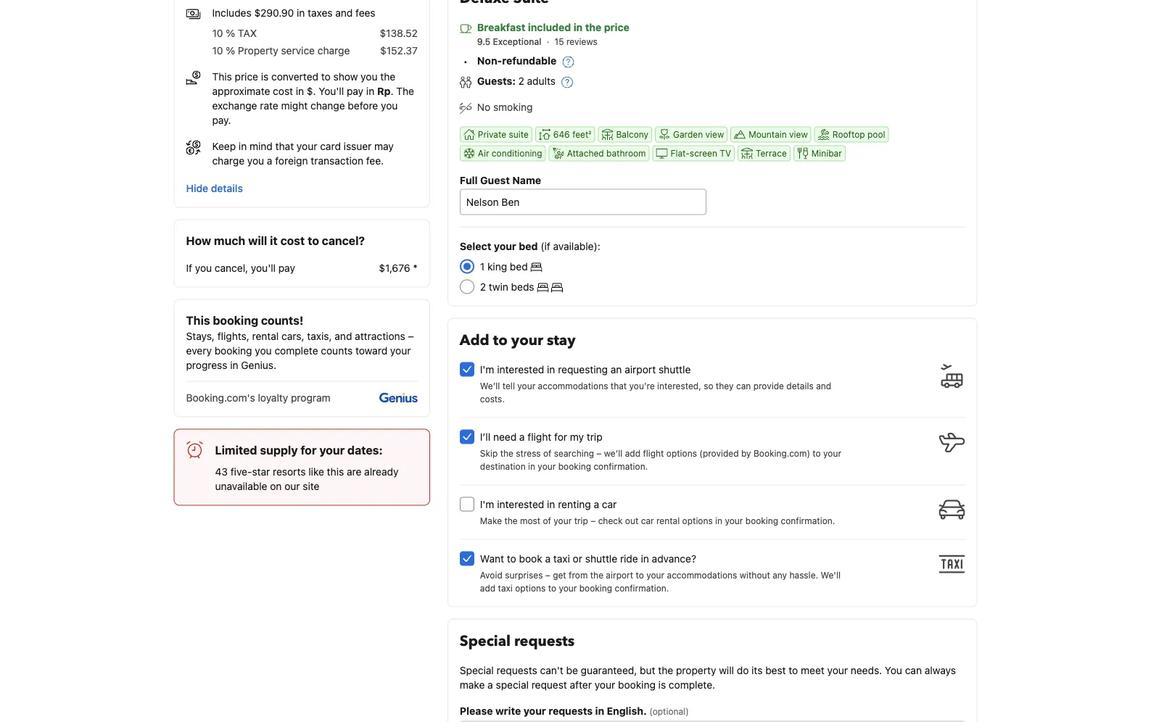 Task type: locate. For each thing, give the bounding box(es) containing it.
to left the book
[[507, 553, 516, 565]]

2 twin beds
[[480, 281, 537, 293]]

0 horizontal spatial add
[[480, 584, 496, 594]]

star
[[252, 466, 270, 478]]

for
[[554, 431, 567, 443], [301, 443, 317, 457]]

your
[[297, 140, 317, 152], [494, 240, 516, 252], [511, 331, 543, 350], [390, 344, 411, 356], [517, 381, 536, 391], [319, 443, 345, 457], [823, 449, 841, 459], [538, 462, 556, 472], [554, 516, 572, 526], [725, 516, 743, 526], [646, 571, 665, 581], [559, 584, 577, 594], [827, 665, 848, 677], [595, 679, 615, 691], [524, 705, 546, 717]]

1 view from the left
[[706, 129, 724, 140]]

requests inside special requests can't be guaranteed, but the property will do its best to meet your needs. you can always make a special request after your booking is complete.
[[497, 665, 537, 677]]

1 horizontal spatial pay
[[347, 85, 364, 97]]

1 vertical spatial flight
[[643, 449, 664, 459]]

that up the foreign
[[275, 140, 294, 152]]

cost up might at the left top
[[273, 85, 293, 97]]

0 vertical spatial accommodations
[[538, 381, 608, 391]]

0 vertical spatial airport
[[625, 364, 656, 375]]

0 horizontal spatial that
[[275, 140, 294, 152]]

i'm for i'm interested in requesting an airport shuttle
[[480, 364, 494, 375]]

% for property
[[226, 45, 235, 57]]

1 10 from the top
[[212, 27, 223, 39]]

so
[[704, 381, 713, 391]]

0 vertical spatial charge
[[318, 45, 350, 57]]

0 vertical spatial cost
[[273, 85, 293, 97]]

the
[[585, 21, 602, 33], [380, 71, 395, 83], [500, 449, 514, 459], [504, 516, 518, 526], [590, 571, 604, 581], [658, 665, 673, 677]]

in left rp
[[366, 85, 374, 97]]

i'm interested in requesting an airport shuttle
[[480, 364, 691, 375]]

1 horizontal spatial details
[[787, 381, 814, 391]]

10 down includes
[[212, 27, 223, 39]]

of for flight
[[543, 449, 552, 459]]

1 vertical spatial rental
[[656, 516, 680, 526]]

toward
[[355, 344, 387, 356]]

group
[[460, 357, 971, 595]]

2 vertical spatial confirmation.
[[615, 584, 669, 594]]

taxi left or in the bottom of the page
[[553, 553, 570, 565]]

airport inside avoid surprises – get from the airport to your accommodations without any hassle. we'll add taxi options to your booking confirmation.
[[606, 571, 633, 581]]

1 i'm from the top
[[480, 364, 494, 375]]

1 vertical spatial this
[[186, 313, 210, 327]]

1 vertical spatial 10
[[212, 45, 223, 57]]

0 horizontal spatial for
[[301, 443, 317, 457]]

1 vertical spatial pay
[[278, 262, 295, 274]]

rental inside this booking counts! stays, flights, rental cars, taxis, and attractions – every booking you complete counts toward your progress in genius.
[[252, 330, 279, 342]]

your down attractions
[[390, 344, 411, 356]]

1 horizontal spatial car
[[641, 516, 654, 526]]

this inside this booking counts! stays, flights, rental cars, taxis, and attractions – every booking you complete counts toward your progress in genius.
[[186, 313, 210, 327]]

in left renting
[[547, 498, 555, 510]]

1 vertical spatial and
[[335, 330, 352, 342]]

0 vertical spatial that
[[275, 140, 294, 152]]

accommodations down advance?
[[667, 571, 737, 581]]

options down surprises
[[515, 584, 546, 594]]

1 horizontal spatial that
[[611, 381, 627, 391]]

select
[[460, 240, 491, 252]]

foreign
[[275, 155, 308, 167]]

2 view from the left
[[789, 129, 808, 140]]

booking down from
[[579, 584, 612, 594]]

your right "booking.com)"
[[823, 449, 841, 459]]

1 vertical spatial accommodations
[[667, 571, 737, 581]]

is up (optional)
[[658, 679, 666, 691]]

$138.52
[[380, 27, 418, 39]]

car up check
[[602, 498, 617, 510]]

bed
[[519, 240, 538, 252], [510, 261, 528, 272]]

for up like
[[301, 443, 317, 457]]

1 vertical spatial %
[[226, 45, 235, 57]]

0 vertical spatial of
[[543, 449, 552, 459]]

your inside status
[[319, 443, 345, 457]]

request
[[531, 679, 567, 691]]

10 down 10 % tax
[[212, 45, 223, 57]]

0 vertical spatial bed
[[519, 240, 538, 252]]

you inside . the exchange rate might change before you pay.
[[381, 100, 398, 112]]

2 special from the top
[[460, 665, 494, 677]]

1 % from the top
[[226, 27, 235, 39]]

2 10 from the top
[[212, 45, 223, 57]]

pay up the before
[[347, 85, 364, 97]]

2 % from the top
[[226, 45, 235, 57]]

•
[[463, 55, 468, 67]]

of down i'll need a flight for my trip
[[543, 449, 552, 459]]

and inside we'll tell your accommodations that you're interested, so they can provide details and costs.
[[816, 381, 831, 391]]

like
[[308, 466, 324, 478]]

make
[[460, 679, 485, 691]]

will
[[248, 233, 267, 247], [719, 665, 734, 677]]

1 vertical spatial trip
[[574, 516, 588, 526]]

taxi inside avoid surprises – get from the airport to your accommodations without any hassle. we'll add taxi options to your booking confirmation.
[[498, 584, 513, 594]]

1 horizontal spatial will
[[719, 665, 734, 677]]

0 horizontal spatial is
[[261, 71, 269, 83]]

– right attractions
[[408, 330, 414, 342]]

bed up beds on the left of the page
[[510, 261, 528, 272]]

add inside avoid surprises – get from the airport to your accommodations without any hassle. we'll add taxi options to your booking confirmation.
[[480, 584, 496, 594]]

will left it
[[248, 233, 267, 247]]

1 vertical spatial i'm
[[480, 498, 494, 510]]

your up 'this'
[[319, 443, 345, 457]]

stays,
[[186, 330, 215, 342]]

1 horizontal spatial this
[[212, 71, 232, 83]]

shuttle for or
[[585, 553, 617, 565]]

trip right my
[[587, 431, 603, 443]]

of inside 'skip the stress of searching – we'll add flight options (provided by booking.com) to your destination in your booking confirmation.'
[[543, 449, 552, 459]]

1 horizontal spatial shuttle
[[659, 364, 691, 375]]

1 vertical spatial details
[[787, 381, 814, 391]]

add right we'll
[[625, 449, 641, 459]]

full
[[460, 174, 478, 186]]

fees
[[356, 7, 375, 19]]

this
[[327, 466, 344, 478]]

requests
[[514, 632, 575, 651], [497, 665, 537, 677], [549, 705, 593, 717]]

you're
[[629, 381, 655, 391]]

group containing i'm interested in requesting an airport shuttle
[[460, 357, 971, 595]]

booking up without
[[746, 516, 778, 526]]

in down (provided
[[715, 516, 723, 526]]

in up the 15 reviews
[[574, 21, 583, 33]]

1 horizontal spatial charge
[[318, 45, 350, 57]]

details inside we'll tell your accommodations that you're interested, so they can provide details and costs.
[[787, 381, 814, 391]]

need
[[493, 431, 517, 443]]

0 vertical spatial can
[[736, 381, 751, 391]]

and up counts
[[335, 330, 352, 342]]

1 vertical spatial that
[[611, 381, 627, 391]]

conditioning
[[492, 148, 542, 159]]

cost right it
[[280, 233, 305, 247]]

suite
[[509, 129, 529, 140]]

10 for 10 % property service charge
[[212, 45, 223, 57]]

charge down keep
[[212, 155, 244, 167]]

1 vertical spatial special
[[460, 665, 494, 677]]

booking down but
[[618, 679, 656, 691]]

are
[[347, 466, 362, 478]]

1 interested from the top
[[497, 364, 544, 375]]

you down .
[[381, 100, 398, 112]]

a down mind
[[267, 155, 272, 167]]

0 vertical spatial will
[[248, 233, 267, 247]]

can inside we'll tell your accommodations that you're interested, so they can provide details and costs.
[[736, 381, 751, 391]]

options left (provided
[[667, 449, 697, 459]]

breakfast included in the price
[[477, 21, 630, 33]]

flights,
[[217, 330, 249, 342]]

this up stays,
[[186, 313, 210, 327]]

renting
[[558, 498, 591, 510]]

in inside 'skip the stress of searching – we'll add flight options (provided by booking.com) to your destination in your booking confirmation.'
[[528, 462, 535, 472]]

0 horizontal spatial this
[[186, 313, 210, 327]]

add to your stay
[[460, 331, 576, 350]]

1 of from the top
[[543, 449, 552, 459]]

blue genius logo image
[[379, 393, 418, 403], [379, 393, 418, 403]]

a up check
[[594, 498, 599, 510]]

0 horizontal spatial will
[[248, 233, 267, 247]]

shuttle right or in the bottom of the page
[[585, 553, 617, 565]]

1 vertical spatial shuttle
[[585, 553, 617, 565]]

2 vertical spatial and
[[816, 381, 831, 391]]

to right best
[[789, 665, 798, 677]]

interested up tell
[[497, 364, 544, 375]]

scored 9.5 element
[[477, 36, 493, 46]]

to down get
[[548, 584, 556, 594]]

1 vertical spatial confirmation.
[[781, 516, 835, 526]]

0 vertical spatial details
[[211, 182, 243, 194]]

by
[[741, 449, 751, 459]]

most
[[520, 516, 541, 526]]

to right "booking.com)"
[[813, 449, 821, 459]]

0 vertical spatial options
[[667, 449, 697, 459]]

guests:
[[477, 75, 516, 87]]

will left do
[[719, 665, 734, 677]]

shuttle up interested, on the right bottom
[[659, 364, 691, 375]]

flight
[[528, 431, 552, 443], [643, 449, 664, 459]]

and left fees
[[335, 7, 353, 19]]

1 vertical spatial is
[[658, 679, 666, 691]]

add down avoid
[[480, 584, 496, 594]]

that down an
[[611, 381, 627, 391]]

or
[[573, 553, 582, 565]]

you'll
[[319, 85, 344, 97]]

1 horizontal spatial price
[[604, 21, 630, 33]]

15
[[555, 36, 564, 46]]

in down stress
[[528, 462, 535, 472]]

you'll
[[251, 262, 276, 274]]

1 vertical spatial can
[[905, 665, 922, 677]]

0 vertical spatial rental
[[252, 330, 279, 342]]

avoid
[[480, 571, 503, 581]]

0 vertical spatial confirmation.
[[594, 462, 648, 472]]

1 vertical spatial interested
[[497, 498, 544, 510]]

property
[[676, 665, 716, 677]]

price
[[604, 21, 630, 33], [235, 71, 258, 83]]

1 vertical spatial of
[[543, 516, 551, 526]]

price right included
[[604, 21, 630, 33]]

options inside avoid surprises – get from the airport to your accommodations without any hassle. we'll add taxi options to your booking confirmation.
[[515, 584, 546, 594]]

card
[[320, 140, 341, 152]]

pay
[[347, 85, 364, 97], [278, 262, 295, 274]]

2 left "twin"
[[480, 281, 486, 293]]

interested for requesting
[[497, 364, 544, 375]]

% left tax
[[226, 27, 235, 39]]

requests down the after
[[549, 705, 593, 717]]

1 vertical spatial price
[[235, 71, 258, 83]]

requests for special requests can't be guaranteed, but the property will do its best to meet your needs. you can always make a special request after your booking is complete.
[[497, 665, 537, 677]]

your inside we'll tell your accommodations that you're interested, so they can provide details and costs.
[[517, 381, 536, 391]]

tv
[[720, 148, 731, 159]]

1 vertical spatial add
[[480, 584, 496, 594]]

0 horizontal spatial shuttle
[[585, 553, 617, 565]]

1 vertical spatial taxi
[[498, 584, 513, 594]]

special inside special requests can't be guaranteed, but the property will do its best to meet your needs. you can always make a special request after your booking is complete.
[[460, 665, 494, 677]]

0 vertical spatial special
[[460, 632, 511, 651]]

counts!
[[261, 313, 303, 327]]

1 vertical spatial charge
[[212, 155, 244, 167]]

taxi down avoid
[[498, 584, 513, 594]]

view up tv
[[706, 129, 724, 140]]

0 vertical spatial interested
[[497, 364, 544, 375]]

0 vertical spatial and
[[335, 7, 353, 19]]

1 vertical spatial 2
[[480, 281, 486, 293]]

% down 10 % tax
[[226, 45, 235, 57]]

for left my
[[554, 431, 567, 443]]

that inside keep in mind that your card issuer may charge you a foreign transaction fee.
[[275, 140, 294, 152]]

you right if
[[195, 262, 212, 274]]

1 horizontal spatial view
[[789, 129, 808, 140]]

this up the approximate
[[212, 71, 232, 83]]

options up advance?
[[682, 516, 713, 526]]

2 i'm from the top
[[480, 498, 494, 510]]

0 vertical spatial shuttle
[[659, 364, 691, 375]]

0 horizontal spatial details
[[211, 182, 243, 194]]

that inside we'll tell your accommodations that you're interested, so they can provide details and costs.
[[611, 381, 627, 391]]

in left mind
[[239, 140, 247, 152]]

change
[[311, 100, 345, 112]]

your inside this booking counts! stays, flights, rental cars, taxis, and attractions – every booking you complete counts toward your progress in genius.
[[390, 344, 411, 356]]

interested up most
[[497, 498, 544, 510]]

guests: 2 adults
[[477, 75, 556, 87]]

43
[[215, 466, 228, 478]]

requests up special
[[497, 665, 537, 677]]

1 horizontal spatial 2
[[518, 75, 524, 87]]

bed for your
[[519, 240, 538, 252]]

0 vertical spatial add
[[625, 449, 641, 459]]

booking inside avoid surprises – get from the airport to your accommodations without any hassle. we'll add taxi options to your booking confirmation.
[[579, 584, 612, 594]]

booking down searching
[[558, 462, 591, 472]]

minibar
[[812, 148, 842, 159]]

0 vertical spatial 10
[[212, 27, 223, 39]]

flight up stress
[[528, 431, 552, 443]]

shuttle for airport
[[659, 364, 691, 375]]

but
[[640, 665, 655, 677]]

0 horizontal spatial view
[[706, 129, 724, 140]]

in inside this booking counts! stays, flights, rental cars, taxis, and attractions – every booking you complete counts toward your progress in genius.
[[230, 359, 238, 371]]

issuer
[[344, 140, 372, 152]]

might
[[281, 100, 308, 112]]

confirmation. inside 'skip the stress of searching – we'll add flight options (provided by booking.com) to your destination in your booking confirmation.'
[[594, 462, 648, 472]]

this price is converted to show you the approximate cost in $. you'll pay in
[[212, 71, 395, 97]]

1 horizontal spatial add
[[625, 449, 641, 459]]

shuttle
[[659, 364, 691, 375], [585, 553, 617, 565]]

can inside special requests can't be guaranteed, but the property will do its best to meet your needs. you can always make a special request after your booking is complete.
[[905, 665, 922, 677]]

rental down 'counts!'
[[252, 330, 279, 342]]

1 vertical spatial bed
[[510, 261, 528, 272]]

cost inside this price is converted to show you the approximate cost in $. you'll pay in
[[273, 85, 293, 97]]

a inside keep in mind that your card issuer may charge you a foreign transaction fee.
[[267, 155, 272, 167]]

you up rp
[[361, 71, 378, 83]]

to up "you'll" at the top of the page
[[321, 71, 331, 83]]

can right you
[[905, 665, 922, 677]]

in left genius.
[[230, 359, 238, 371]]

service
[[281, 45, 315, 57]]

interested for renting
[[497, 498, 544, 510]]

1 vertical spatial will
[[719, 665, 734, 677]]

bed left (if
[[519, 240, 538, 252]]

2 of from the top
[[543, 516, 551, 526]]

may
[[374, 140, 394, 152]]

no smoking
[[477, 101, 533, 113]]

0 vertical spatial price
[[604, 21, 630, 33]]

i'll
[[480, 431, 491, 443]]

0 vertical spatial flight
[[528, 431, 552, 443]]

skip
[[480, 449, 498, 459]]

of for renting
[[543, 516, 551, 526]]

0 horizontal spatial can
[[736, 381, 751, 391]]

approximate
[[212, 85, 270, 97]]

if you cancel, you'll pay
[[186, 262, 295, 274]]

0 vertical spatial car
[[602, 498, 617, 510]]

in left "$."
[[296, 85, 304, 97]]

0 horizontal spatial car
[[602, 498, 617, 510]]

0 vertical spatial %
[[226, 27, 235, 39]]

1 special from the top
[[460, 632, 511, 651]]

0 horizontal spatial charge
[[212, 155, 244, 167]]

this inside this price is converted to show you the approximate cost in $. you'll pay in
[[212, 71, 232, 83]]

1 vertical spatial requests
[[497, 665, 537, 677]]

requests for special requests
[[514, 632, 575, 651]]

1 horizontal spatial is
[[658, 679, 666, 691]]

you
[[885, 665, 902, 677]]

your down get
[[559, 584, 577, 594]]

the up reviews
[[585, 21, 602, 33]]

accommodations inside we'll tell your accommodations that you're interested, so they can provide details and costs.
[[538, 381, 608, 391]]

much
[[214, 233, 245, 247]]

provide
[[753, 381, 784, 391]]

charge up show
[[318, 45, 350, 57]]

car right out
[[641, 516, 654, 526]]

1 horizontal spatial flight
[[643, 449, 664, 459]]

accommodations down requesting at the bottom of the page
[[538, 381, 608, 391]]

– inside 'skip the stress of searching – we'll add flight options (provided by booking.com) to your destination in your booking confirmation.'
[[597, 449, 602, 459]]

they
[[716, 381, 734, 391]]

is down property
[[261, 71, 269, 83]]

can't
[[540, 665, 563, 677]]

in down stay
[[547, 364, 555, 375]]

to inside 'skip the stress of searching – we'll add flight options (provided by booking.com) to your destination in your booking confirmation.'
[[813, 449, 821, 459]]

we'll
[[821, 571, 841, 581]]

%
[[226, 27, 235, 39], [226, 45, 235, 57]]

cancel,
[[215, 262, 248, 274]]

details right hide
[[211, 182, 243, 194]]

genius.
[[241, 359, 276, 371]]

limited supply  for your dates: status
[[174, 429, 430, 506]]

1 vertical spatial airport
[[606, 571, 633, 581]]

a right need
[[519, 431, 525, 443]]

hide details button
[[180, 175, 249, 201]]

the up 'destination' on the bottom left of the page
[[500, 449, 514, 459]]

0 vertical spatial i'm
[[480, 364, 494, 375]]

an
[[611, 364, 622, 375]]

0 horizontal spatial taxi
[[498, 584, 513, 594]]

the right from
[[590, 571, 604, 581]]

mountain
[[749, 129, 787, 140]]

i'm up "make"
[[480, 498, 494, 510]]

pay right you'll
[[278, 262, 295, 274]]

to left cancel?
[[308, 233, 319, 247]]

0 vertical spatial pay
[[347, 85, 364, 97]]

how much will it cost to cancel?
[[186, 233, 365, 247]]

attractions
[[355, 330, 405, 342]]

0 vertical spatial 2
[[518, 75, 524, 87]]

2 interested from the top
[[497, 498, 544, 510]]

1 horizontal spatial accommodations
[[667, 571, 737, 581]]

price up the approximate
[[235, 71, 258, 83]]

0 horizontal spatial accommodations
[[538, 381, 608, 391]]

1 horizontal spatial for
[[554, 431, 567, 443]]

already
[[364, 466, 399, 478]]

advance?
[[652, 553, 696, 565]]

0 vertical spatial requests
[[514, 632, 575, 651]]

(if
[[541, 240, 550, 252]]

2 vertical spatial options
[[515, 584, 546, 594]]

view for mountain view
[[789, 129, 808, 140]]

special for special requests
[[460, 632, 511, 651]]

0 vertical spatial taxi
[[553, 553, 570, 565]]

flat-
[[671, 148, 690, 159]]

0 horizontal spatial price
[[235, 71, 258, 83]]

charge inside keep in mind that your card issuer may charge you a foreign transaction fee.
[[212, 155, 244, 167]]

0 vertical spatial is
[[261, 71, 269, 83]]

i'm interested in renting a car
[[480, 498, 617, 510]]

confirmation. down the ride
[[615, 584, 669, 594]]



Task type: vqa. For each thing, say whether or not it's contained in the screenshot.
the Schultz Tara Genius Level 1
no



Task type: describe. For each thing, give the bounding box(es) containing it.
– inside this booking counts! stays, flights, rental cars, taxis, and attractions – every booking you complete counts toward your progress in genius.
[[408, 330, 414, 342]]

requesting
[[558, 364, 608, 375]]

in right the ride
[[641, 553, 649, 565]]

the inside special requests can't be guaranteed, but the property will do its best to meet your needs. you can always make a special request after your booking is complete.
[[658, 665, 673, 677]]

booking inside special requests can't be guaranteed, but the property will do its best to meet your needs. you can always make a special request after your booking is complete.
[[618, 679, 656, 691]]

10 % tax
[[212, 27, 257, 39]]

– left check
[[591, 516, 596, 526]]

stay
[[547, 331, 576, 350]]

my
[[570, 431, 584, 443]]

complete.
[[669, 679, 715, 691]]

attached
[[567, 148, 604, 159]]

15 reviews
[[552, 36, 598, 46]]

is inside special requests can't be guaranteed, but the property will do its best to meet your needs. you can always make a special request after your booking is complete.
[[658, 679, 666, 691]]

this booking counts! stays, flights, rental cars, taxis, and attractions – every booking you complete counts toward your progress in genius.
[[186, 313, 414, 371]]

pay.
[[212, 114, 231, 126]]

pool
[[868, 129, 885, 140]]

ride
[[620, 553, 638, 565]]

resorts
[[273, 466, 306, 478]]

(provided
[[700, 449, 739, 459]]

keep in mind that your card issuer may charge you a foreign transaction fee.
[[212, 140, 394, 167]]

rate
[[260, 100, 278, 112]]

$1,676
[[379, 262, 410, 274]]

0 vertical spatial trip
[[587, 431, 603, 443]]

check
[[598, 516, 623, 526]]

the inside avoid surprises – get from the airport to your accommodations without any hassle. we'll add taxi options to your booking confirmation.
[[590, 571, 604, 581]]

the inside this price is converted to show you the approximate cost in $. you'll pay in
[[380, 71, 395, 83]]

your right meet
[[827, 665, 848, 677]]

0 horizontal spatial flight
[[528, 431, 552, 443]]

property
[[238, 45, 278, 57]]

add
[[460, 331, 489, 350]]

booking inside 'skip the stress of searching – we'll add flight options (provided by booking.com) to your destination in your booking confirmation.'
[[558, 462, 591, 472]]

unavailable
[[215, 480, 267, 492]]

in left the english.
[[595, 705, 604, 717]]

out
[[625, 516, 639, 526]]

exchange
[[212, 100, 257, 112]]

twin
[[489, 281, 508, 293]]

in inside keep in mind that your card issuer may charge you a foreign transaction fee.
[[239, 140, 247, 152]]

a right the book
[[545, 553, 551, 565]]

booking.com)
[[754, 449, 810, 459]]

breakfast
[[477, 21, 526, 33]]

hide
[[186, 182, 208, 194]]

bed for king
[[510, 261, 528, 272]]

$152.37
[[380, 45, 418, 57]]

name
[[512, 174, 541, 186]]

supply
[[260, 443, 298, 457]]

add inside 'skip the stress of searching – we'll add flight options (provided by booking.com) to your destination in your booking confirmation.'
[[625, 449, 641, 459]]

fee.
[[366, 155, 384, 167]]

.
[[391, 85, 394, 97]]

will inside special requests can't be guaranteed, but the property will do its best to meet your needs. you can always make a special request after your booking is complete.
[[719, 665, 734, 677]]

non-refundable
[[477, 55, 557, 67]]

your up 1 king bed
[[494, 240, 516, 252]]

your down advance?
[[646, 571, 665, 581]]

hide details
[[186, 182, 243, 194]]

dates:
[[347, 443, 383, 457]]

1 vertical spatial car
[[641, 516, 654, 526]]

a inside special requests can't be guaranteed, but the property will do its best to meet your needs. you can always make a special request after your booking is complete.
[[488, 679, 493, 691]]

converted
[[271, 71, 318, 83]]

1 vertical spatial options
[[682, 516, 713, 526]]

2 vertical spatial requests
[[549, 705, 593, 717]]

9.5
[[477, 36, 493, 46]]

without
[[740, 571, 770, 581]]

view for garden view
[[706, 129, 724, 140]]

this for booking
[[186, 313, 210, 327]]

tell
[[502, 381, 515, 391]]

your down guaranteed,
[[595, 679, 615, 691]]

every
[[186, 344, 212, 356]]

to down the ride
[[636, 571, 644, 581]]

– inside avoid surprises – get from the airport to your accommodations without any hassle. we'll add taxi options to your booking confirmation.
[[545, 571, 550, 581]]

loyalty
[[258, 392, 288, 404]]

air conditioning
[[478, 148, 542, 159]]

five-
[[231, 466, 252, 478]]

to inside special requests can't be guaranteed, but the property will do its best to meet your needs. you can always make a special request after your booking is complete.
[[789, 665, 798, 677]]

air
[[478, 148, 489, 159]]

you inside this booking counts! stays, flights, rental cars, taxis, and attractions – every booking you complete counts toward your progress in genius.
[[255, 344, 272, 356]]

for inside status
[[301, 443, 317, 457]]

your inside keep in mind that your card issuer may charge you a foreign transaction fee.
[[297, 140, 317, 152]]

select your bed (if available):
[[460, 240, 600, 252]]

private suite
[[478, 129, 529, 140]]

your up without
[[725, 516, 743, 526]]

we'll tell your accommodations that you're interested, so they can provide details and costs.
[[480, 381, 831, 404]]

0 horizontal spatial 2
[[480, 281, 486, 293]]

1 vertical spatial cost
[[280, 233, 305, 247]]

your left stay
[[511, 331, 543, 350]]

booking.com's
[[186, 392, 255, 404]]

options inside 'skip the stress of searching – we'll add flight options (provided by booking.com) to your destination in your booking confirmation.'
[[667, 449, 697, 459]]

details inside hide details "button"
[[211, 182, 243, 194]]

$290.90
[[254, 7, 294, 19]]

% for tax
[[226, 27, 235, 39]]

Full Guest Name text field
[[460, 189, 707, 215]]

program
[[291, 392, 331, 404]]

counts
[[321, 344, 353, 356]]

you inside this price is converted to show you the approximate cost in $. you'll pay in
[[361, 71, 378, 83]]

special for special requests can't be guaranteed, but the property will do its best to meet your needs. you can always make a special request after your booking is complete.
[[460, 665, 494, 677]]

10 % property service charge
[[212, 45, 350, 57]]

in left taxes
[[297, 7, 305, 19]]

price inside this price is converted to show you the approximate cost in $. you'll pay in
[[235, 71, 258, 83]]

special requests
[[460, 632, 575, 651]]

booking up flights,
[[213, 313, 258, 327]]

needs.
[[851, 665, 882, 677]]

booking down flights,
[[215, 344, 252, 356]]

rooftop
[[833, 129, 865, 140]]

progress
[[186, 359, 227, 371]]

this for price
[[212, 71, 232, 83]]

and inside this booking counts! stays, flights, rental cars, taxis, and attractions – every booking you complete counts toward your progress in genius.
[[335, 330, 352, 342]]

1 horizontal spatial rental
[[656, 516, 680, 526]]

want to book a taxi or shuttle ride in advance?
[[480, 553, 696, 565]]

to right add
[[493, 331, 508, 350]]

is inside this price is converted to show you the approximate cost in $. you'll pay in
[[261, 71, 269, 83]]

taxis,
[[307, 330, 332, 342]]

before
[[348, 100, 378, 112]]

be
[[566, 665, 578, 677]]

your right 'write'
[[524, 705, 546, 717]]

rp
[[377, 85, 391, 97]]

the left most
[[504, 516, 518, 526]]

the inside 'skip the stress of searching – we'll add flight options (provided by booking.com) to your destination in your booking confirmation.'
[[500, 449, 514, 459]]

complete
[[275, 344, 318, 356]]

site
[[303, 480, 320, 492]]

pay inside this price is converted to show you the approximate cost in $. you'll pay in
[[347, 85, 364, 97]]

we'll
[[480, 381, 500, 391]]

confirmation. inside avoid surprises – get from the airport to your accommodations without any hassle. we'll add taxi options to your booking confirmation.
[[615, 584, 669, 594]]

646
[[553, 129, 570, 140]]

make the most of your trip – check out car rental options in your booking confirmation.
[[480, 516, 835, 526]]

flight inside 'skip the stress of searching – we'll add flight options (provided by booking.com) to your destination in your booking confirmation.'
[[643, 449, 664, 459]]

0 horizontal spatial pay
[[278, 262, 295, 274]]

guest
[[480, 174, 510, 186]]

taxes
[[308, 7, 333, 19]]

mind
[[250, 140, 273, 152]]

balcony
[[616, 129, 649, 140]]

adults
[[527, 75, 556, 87]]

i'm for i'm interested in renting a car
[[480, 498, 494, 510]]

accommodations inside avoid surprises – get from the airport to your accommodations without any hassle. we'll add taxi options to your booking confirmation.
[[667, 571, 737, 581]]

if
[[186, 262, 192, 274]]

special requests can't be guaranteed, but the property will do its best to meet your needs. you can always make a special request after your booking is complete.
[[460, 665, 956, 691]]

limited supply  for your dates:
[[215, 443, 383, 457]]

booking.com's loyalty program
[[186, 392, 331, 404]]

10 for 10 % tax
[[212, 27, 223, 39]]

best
[[765, 665, 786, 677]]

your down renting
[[554, 516, 572, 526]]

on
[[270, 480, 282, 492]]

show
[[333, 71, 358, 83]]

king
[[487, 261, 507, 272]]

*
[[413, 262, 418, 274]]

attached bathroom
[[567, 148, 646, 159]]

your down stress
[[538, 462, 556, 472]]

full guest name
[[460, 174, 541, 186]]

1 horizontal spatial taxi
[[553, 553, 570, 565]]

to inside this price is converted to show you the approximate cost in $. you'll pay in
[[321, 71, 331, 83]]

you inside keep in mind that your card issuer may charge you a foreign transaction fee.
[[247, 155, 264, 167]]



